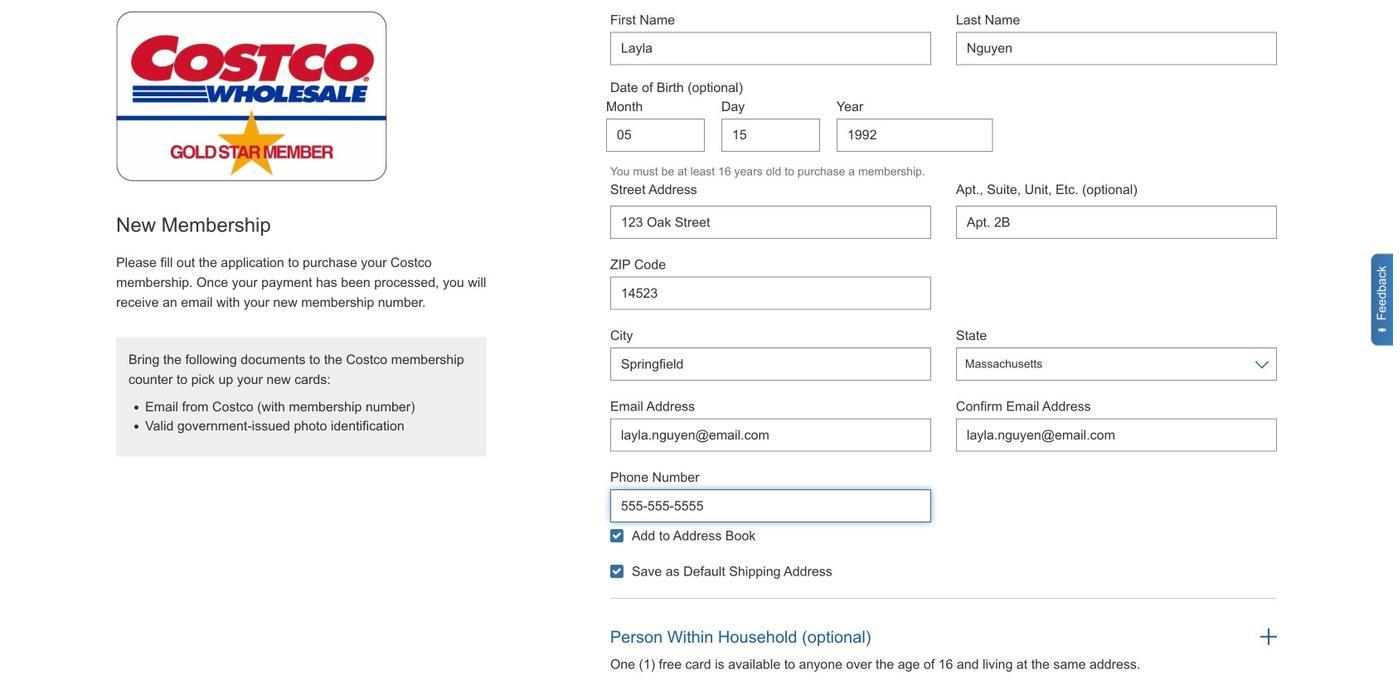 Task type: locate. For each thing, give the bounding box(es) containing it.
None text field
[[610, 206, 932, 239], [610, 348, 932, 381], [610, 490, 932, 523], [610, 206, 932, 239], [610, 348, 932, 381], [610, 490, 932, 523]]

MM text field
[[606, 118, 705, 152]]

None text field
[[610, 32, 932, 65], [956, 32, 1277, 65], [956, 206, 1277, 239], [610, 277, 932, 310], [610, 32, 932, 65], [956, 32, 1277, 65], [956, 206, 1277, 239], [610, 277, 932, 310]]

None email field
[[610, 419, 932, 452], [956, 419, 1277, 452], [610, 419, 932, 452], [956, 419, 1277, 452]]



Task type: vqa. For each thing, say whether or not it's contained in the screenshot.
the signout icon
no



Task type: describe. For each thing, give the bounding box(es) containing it.
costco gold star membership card image
[[116, 11, 388, 181]]

YYYY text field
[[837, 118, 993, 152]]

DD text field
[[722, 118, 820, 152]]



